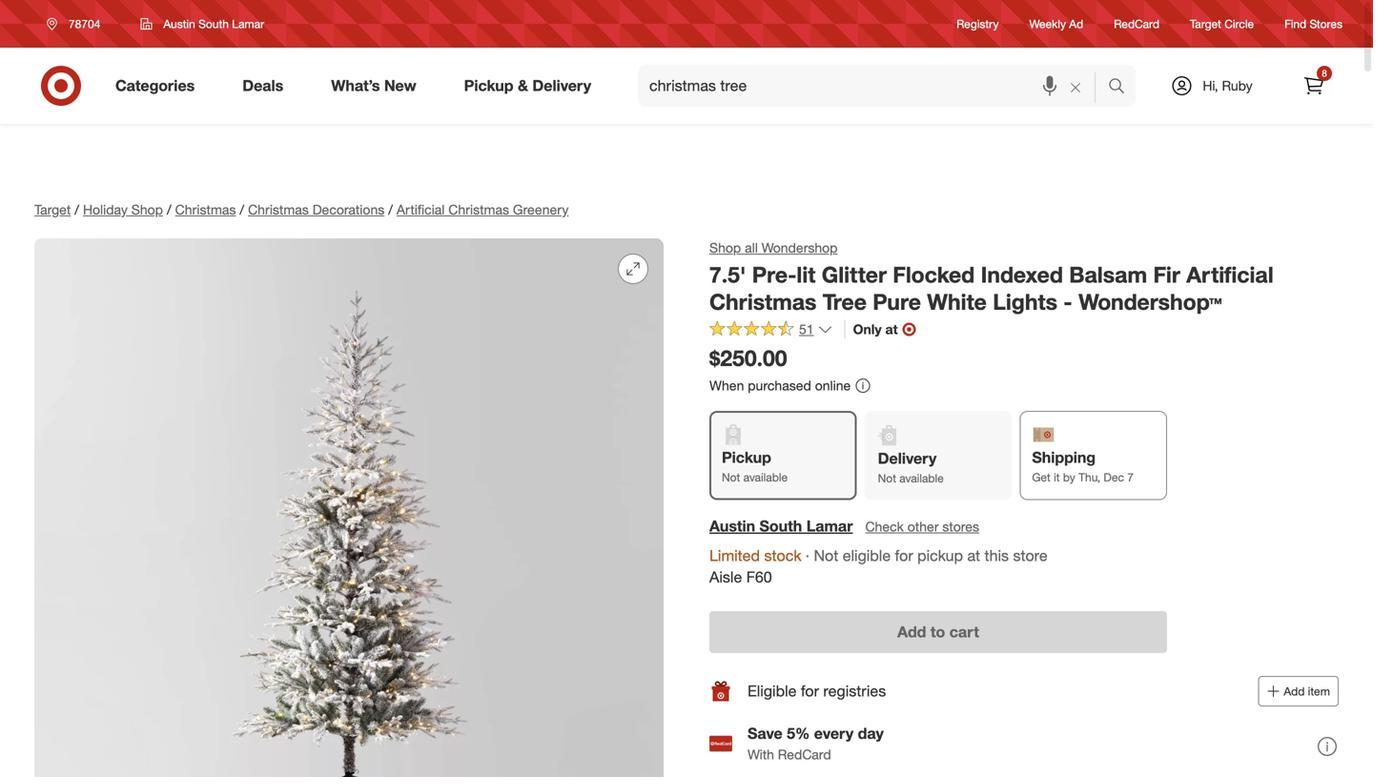 Task type: locate. For each thing, give the bounding box(es) containing it.
0 vertical spatial for
[[895, 546, 913, 565]]

at left this
[[968, 546, 981, 565]]

not up check
[[878, 471, 897, 486]]

&
[[518, 76, 528, 95]]

shipping get it by thu, dec 7
[[1032, 448, 1134, 485]]

circle
[[1225, 17, 1254, 31]]

1 horizontal spatial add
[[1284, 684, 1305, 699]]

deals link
[[226, 65, 307, 107]]

aisle
[[710, 568, 742, 587]]

tree
[[823, 289, 867, 315]]

weekly ad link
[[1030, 16, 1084, 32]]

redcard
[[1114, 17, 1160, 31], [778, 746, 831, 763]]

christmas decorations link
[[248, 201, 385, 218]]

every
[[814, 724, 854, 743]]

add left the to at the right bottom of page
[[898, 623, 927, 641]]

for down check other stores button
[[895, 546, 913, 565]]

austin up limited
[[710, 517, 755, 535]]

austin south lamar up stock
[[710, 517, 853, 535]]

pickup
[[464, 76, 514, 95], [722, 448, 772, 467]]

christmas
[[175, 201, 236, 218], [248, 201, 309, 218], [449, 201, 509, 218], [710, 289, 817, 315]]

austin south lamar inside dropdown button
[[163, 17, 264, 31]]

0 horizontal spatial south
[[199, 17, 229, 31]]

0 horizontal spatial not
[[722, 470, 740, 485]]

1 vertical spatial redcard
[[778, 746, 831, 763]]

shop
[[131, 201, 163, 218], [710, 239, 741, 256]]

0 horizontal spatial target
[[34, 201, 71, 218]]

online
[[815, 377, 851, 394]]

1 horizontal spatial not
[[814, 546, 839, 565]]

1 vertical spatial austin south lamar
[[710, 517, 853, 535]]

what's new link
[[315, 65, 440, 107]]

0 vertical spatial lamar
[[232, 17, 264, 31]]

hi, ruby
[[1203, 77, 1253, 94]]

1 vertical spatial south
[[760, 517, 802, 535]]

available up austin south lamar button
[[744, 470, 788, 485]]

add inside add item 'button'
[[1284, 684, 1305, 699]]

add to cart button
[[710, 611, 1167, 653]]

1 horizontal spatial redcard
[[1114, 17, 1160, 31]]

thu,
[[1079, 470, 1101, 485]]

0 horizontal spatial add
[[898, 623, 927, 641]]

0 vertical spatial redcard
[[1114, 17, 1160, 31]]

pickup
[[918, 546, 963, 565]]

austin south lamar up deals
[[163, 17, 264, 31]]

limited stock · not eligible for pickup at this store aisle f 60
[[710, 546, 1048, 587]]

delivery
[[533, 76, 591, 95], [878, 449, 937, 468]]

0 horizontal spatial for
[[801, 682, 819, 701]]

find stores link
[[1285, 16, 1343, 32]]

0 vertical spatial at
[[886, 321, 898, 338]]

1 vertical spatial delivery
[[878, 449, 937, 468]]

0 vertical spatial pickup
[[464, 76, 514, 95]]

1 horizontal spatial pickup
[[722, 448, 772, 467]]

/ right target link
[[75, 201, 79, 218]]

0 vertical spatial shop
[[131, 201, 163, 218]]

store
[[1013, 546, 1048, 565]]

pickup left the &
[[464, 76, 514, 95]]

What can we help you find? suggestions appear below search field
[[638, 65, 1113, 107]]

at inside limited stock · not eligible for pickup at this store aisle f 60
[[968, 546, 981, 565]]

1 vertical spatial target
[[34, 201, 71, 218]]

pickup inside pickup not available
[[722, 448, 772, 467]]

1 horizontal spatial south
[[760, 517, 802, 535]]

target left holiday
[[34, 201, 71, 218]]

available for delivery
[[900, 471, 944, 486]]

registry link
[[957, 16, 999, 32]]

search
[[1100, 78, 1146, 97]]

1 horizontal spatial target
[[1190, 17, 1222, 31]]

redcard right ad
[[1114, 17, 1160, 31]]

0 vertical spatial artificial
[[397, 201, 445, 218]]

at
[[886, 321, 898, 338], [968, 546, 981, 565]]

0 vertical spatial austin
[[163, 17, 195, 31]]

christmas inside shop all wondershop 7.5' pre-lit glitter flocked indexed balsam fir artificial christmas tree pure white lights - wondershop™
[[710, 289, 817, 315]]

shop all wondershop 7.5' pre-lit glitter flocked indexed balsam fir artificial christmas tree pure white lights - wondershop™
[[710, 239, 1274, 315]]

christmas left "greenery"
[[449, 201, 509, 218]]

0 horizontal spatial austin south lamar
[[163, 17, 264, 31]]

artificial right decorations
[[397, 201, 445, 218]]

add for add item
[[1284, 684, 1305, 699]]

target
[[1190, 17, 1222, 31], [34, 201, 71, 218]]

0 horizontal spatial lamar
[[232, 17, 264, 31]]

/ right decorations
[[388, 201, 393, 218]]

delivery up check other stores
[[878, 449, 937, 468]]

ruby
[[1222, 77, 1253, 94]]

by
[[1063, 470, 1076, 485]]

1 horizontal spatial austin
[[710, 517, 755, 535]]

1 horizontal spatial at
[[968, 546, 981, 565]]

1 / from the left
[[75, 201, 79, 218]]

/
[[75, 201, 79, 218], [167, 201, 171, 218], [240, 201, 244, 218], [388, 201, 393, 218]]

target inside "link"
[[1190, 17, 1222, 31]]

0 horizontal spatial at
[[886, 321, 898, 338]]

wondershop
[[762, 239, 838, 256]]

south
[[199, 17, 229, 31], [760, 517, 802, 535]]

stock
[[764, 546, 802, 565]]

add
[[898, 623, 927, 641], [1284, 684, 1305, 699]]

0 vertical spatial add
[[898, 623, 927, 641]]

0 vertical spatial south
[[199, 17, 229, 31]]

pickup & delivery
[[464, 76, 591, 95]]

when purchased online
[[710, 377, 851, 394]]

weekly
[[1030, 17, 1066, 31]]

60
[[755, 568, 772, 587]]

/ left christmas link
[[167, 201, 171, 218]]

purchased
[[748, 377, 812, 394]]

1 horizontal spatial lamar
[[807, 517, 853, 535]]

not inside pickup not available
[[722, 470, 740, 485]]

south inside austin south lamar button
[[760, 517, 802, 535]]

it
[[1054, 470, 1060, 485]]

0 horizontal spatial shop
[[131, 201, 163, 218]]

new
[[384, 76, 416, 95]]

stores
[[1310, 17, 1343, 31]]

not up austin south lamar button
[[722, 470, 740, 485]]

1 vertical spatial shop
[[710, 239, 741, 256]]

add left item
[[1284, 684, 1305, 699]]

1 horizontal spatial delivery
[[878, 449, 937, 468]]

4 / from the left
[[388, 201, 393, 218]]

delivery inside delivery not available
[[878, 449, 937, 468]]

target left circle
[[1190, 17, 1222, 31]]

51 link
[[710, 320, 833, 342]]

1 vertical spatial pickup
[[722, 448, 772, 467]]

check
[[866, 518, 904, 535]]

0 horizontal spatial available
[[744, 470, 788, 485]]

austin south lamar
[[163, 17, 264, 31], [710, 517, 853, 535]]

0 vertical spatial target
[[1190, 17, 1222, 31]]

7
[[1128, 470, 1134, 485]]

eligible for registries
[[748, 682, 886, 701]]

christmas link
[[175, 201, 236, 218]]

available up check other stores
[[900, 471, 944, 486]]

·
[[806, 546, 810, 565]]

target / holiday shop / christmas / christmas decorations / artificial christmas greenery
[[34, 201, 569, 218]]

lamar
[[232, 17, 264, 31], [807, 517, 853, 535]]

1 vertical spatial add
[[1284, 684, 1305, 699]]

delivery right the &
[[533, 76, 591, 95]]

south up stock
[[760, 517, 802, 535]]

available inside pickup not available
[[744, 470, 788, 485]]

available
[[744, 470, 788, 485], [900, 471, 944, 486]]

7.5&#39; pre-lit glitter flocked indexed balsam fir artificial christmas tree pure white lights - wondershop&#8482;, 1 of 10 image
[[34, 238, 664, 777]]

1 vertical spatial artificial
[[1187, 261, 1274, 288]]

decorations
[[313, 201, 385, 218]]

8
[[1322, 67, 1327, 79]]

1 horizontal spatial available
[[900, 471, 944, 486]]

deals
[[242, 76, 284, 95]]

target for target / holiday shop / christmas / christmas decorations / artificial christmas greenery
[[34, 201, 71, 218]]

1 vertical spatial lamar
[[807, 517, 853, 535]]

pickup down when
[[722, 448, 772, 467]]

0 horizontal spatial redcard
[[778, 746, 831, 763]]

shop left all
[[710, 239, 741, 256]]

1 horizontal spatial for
[[895, 546, 913, 565]]

shop right holiday
[[131, 201, 163, 218]]

pickup inside pickup & delivery link
[[464, 76, 514, 95]]

registry
[[957, 17, 999, 31]]

south inside austin south lamar dropdown button
[[199, 17, 229, 31]]

1 vertical spatial austin
[[710, 517, 755, 535]]

get
[[1032, 470, 1051, 485]]

find stores
[[1285, 17, 1343, 31]]

for right eligible
[[801, 682, 819, 701]]

artificial inside shop all wondershop 7.5' pre-lit glitter flocked indexed balsam fir artificial christmas tree pure white lights - wondershop™
[[1187, 261, 1274, 288]]

not right ·
[[814, 546, 839, 565]]

/ right christmas link
[[240, 201, 244, 218]]

available for pickup
[[744, 470, 788, 485]]

0 vertical spatial delivery
[[533, 76, 591, 95]]

only
[[853, 321, 882, 338]]

2 / from the left
[[167, 201, 171, 218]]

1 vertical spatial for
[[801, 682, 819, 701]]

add inside add to cart "button"
[[898, 623, 927, 641]]

lamar up ·
[[807, 517, 853, 535]]

0 vertical spatial austin south lamar
[[163, 17, 264, 31]]

this
[[985, 546, 1009, 565]]

1 vertical spatial at
[[968, 546, 981, 565]]

eligible
[[843, 546, 891, 565]]

glitter
[[822, 261, 887, 288]]

redcard down '5%'
[[778, 746, 831, 763]]

1 horizontal spatial shop
[[710, 239, 741, 256]]

0 horizontal spatial austin
[[163, 17, 195, 31]]

at right only
[[886, 321, 898, 338]]

all
[[745, 239, 758, 256]]

artificial right fir
[[1187, 261, 1274, 288]]

austin up categories link
[[163, 17, 195, 31]]

0 horizontal spatial pickup
[[464, 76, 514, 95]]

weekly ad
[[1030, 17, 1084, 31]]

available inside delivery not available
[[900, 471, 944, 486]]

christmas down pre-
[[710, 289, 817, 315]]

south up deals 'link'
[[199, 17, 229, 31]]

2 horizontal spatial not
[[878, 471, 897, 486]]

not inside delivery not available
[[878, 471, 897, 486]]

target for target circle
[[1190, 17, 1222, 31]]

0 horizontal spatial artificial
[[397, 201, 445, 218]]

1 horizontal spatial artificial
[[1187, 261, 1274, 288]]

lamar up deals
[[232, 17, 264, 31]]



Task type: vqa. For each thing, say whether or not it's contained in the screenshot.


Task type: describe. For each thing, give the bounding box(es) containing it.
lamar inside button
[[807, 517, 853, 535]]

for inside limited stock · not eligible for pickup at this store aisle f 60
[[895, 546, 913, 565]]

pickup for &
[[464, 76, 514, 95]]

pre-
[[752, 261, 797, 288]]

78704 button
[[34, 7, 121, 41]]

indexed
[[981, 261, 1063, 288]]

save
[[748, 724, 783, 743]]

f
[[747, 568, 755, 587]]

$250.00
[[710, 345, 787, 371]]

registries
[[824, 682, 886, 701]]

fir
[[1154, 261, 1181, 288]]

add for add to cart
[[898, 623, 927, 641]]

check other stores button
[[865, 516, 980, 537]]

holiday shop link
[[83, 201, 163, 218]]

austin south lamar button
[[710, 515, 853, 537]]

shipping
[[1032, 448, 1096, 467]]

austin inside austin south lamar dropdown button
[[163, 17, 195, 31]]

target circle
[[1190, 17, 1254, 31]]

delivery not available
[[878, 449, 944, 486]]

5%
[[787, 724, 810, 743]]

check other stores
[[866, 518, 980, 535]]

-
[[1064, 289, 1073, 315]]

pickup & delivery link
[[448, 65, 615, 107]]

target link
[[34, 201, 71, 218]]

when
[[710, 377, 744, 394]]

austin inside austin south lamar button
[[710, 517, 755, 535]]

add item
[[1284, 684, 1331, 699]]

white
[[927, 289, 987, 315]]

3 / from the left
[[240, 201, 244, 218]]

day
[[858, 724, 884, 743]]

7.5'
[[710, 261, 746, 288]]

christmas right the holiday shop link
[[175, 201, 236, 218]]

limited
[[710, 546, 760, 565]]

lit
[[797, 261, 816, 288]]

stores
[[943, 518, 980, 535]]

shop inside shop all wondershop 7.5' pre-lit glitter flocked indexed balsam fir artificial christmas tree pure white lights - wondershop™
[[710, 239, 741, 256]]

not for delivery
[[878, 471, 897, 486]]

only at
[[853, 321, 898, 338]]

save 5% every day with redcard
[[748, 724, 884, 763]]

not for pickup
[[722, 470, 740, 485]]

item
[[1308, 684, 1331, 699]]

add to cart
[[898, 623, 979, 641]]

flocked
[[893, 261, 975, 288]]

to
[[931, 623, 945, 641]]

not inside limited stock · not eligible for pickup at this store aisle f 60
[[814, 546, 839, 565]]

what's new
[[331, 76, 416, 95]]

greenery
[[513, 201, 569, 218]]

wondershop™
[[1079, 289, 1222, 315]]

target circle link
[[1190, 16, 1254, 32]]

categories
[[115, 76, 195, 95]]

search button
[[1100, 65, 1146, 111]]

categories link
[[99, 65, 219, 107]]

redcard link
[[1114, 16, 1160, 32]]

other
[[908, 518, 939, 535]]

balsam
[[1069, 261, 1148, 288]]

redcard inside save 5% every day with redcard
[[778, 746, 831, 763]]

lights
[[993, 289, 1058, 315]]

find
[[1285, 17, 1307, 31]]

cart
[[950, 623, 979, 641]]

pure
[[873, 289, 921, 315]]

holiday
[[83, 201, 128, 218]]

pickup not available
[[722, 448, 788, 485]]

pickup for not
[[722, 448, 772, 467]]

christmas left decorations
[[248, 201, 309, 218]]

eligible
[[748, 682, 797, 701]]

0 horizontal spatial delivery
[[533, 76, 591, 95]]

78704
[[69, 17, 100, 31]]

51
[[799, 321, 814, 338]]

dec
[[1104, 470, 1125, 485]]

austin south lamar button
[[128, 7, 277, 41]]

1 horizontal spatial austin south lamar
[[710, 517, 853, 535]]

what's
[[331, 76, 380, 95]]

8 link
[[1293, 65, 1335, 107]]

hi,
[[1203, 77, 1219, 94]]

ad
[[1069, 17, 1084, 31]]

lamar inside dropdown button
[[232, 17, 264, 31]]

artificial christmas greenery link
[[397, 201, 569, 218]]



